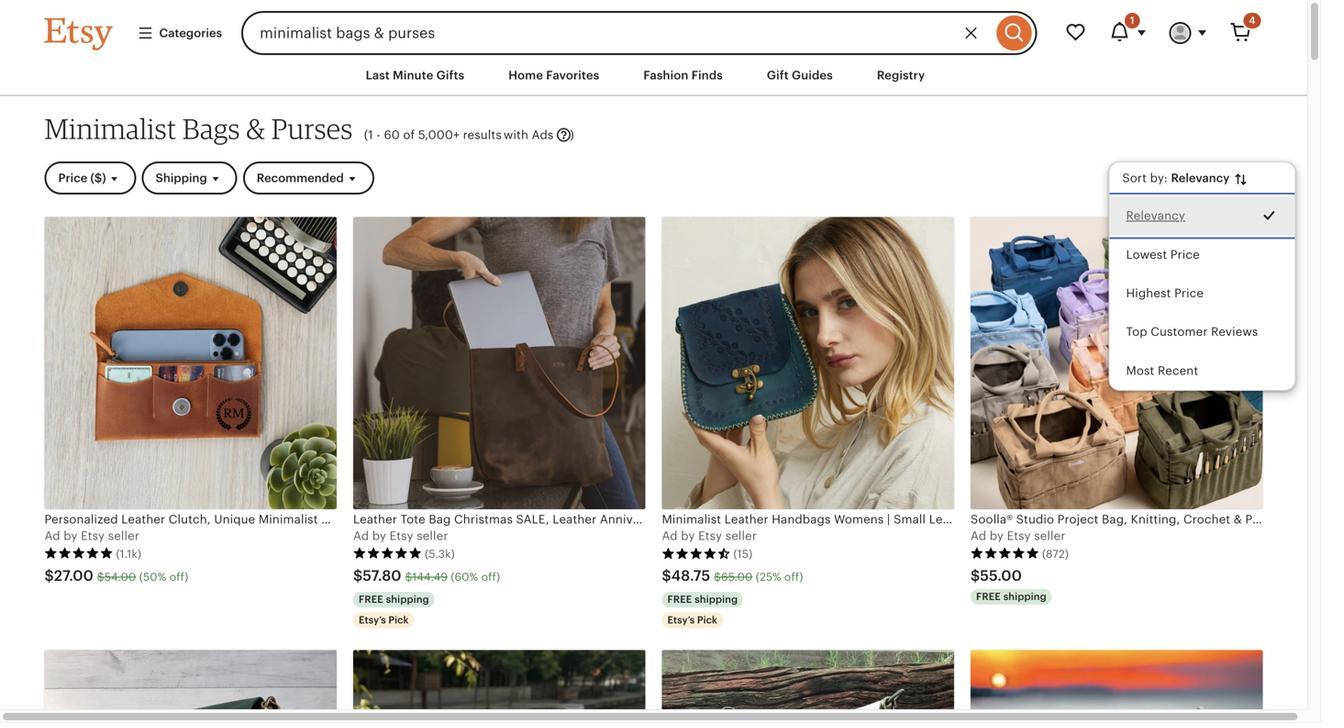 Task type: locate. For each thing, give the bounding box(es) containing it.
d up '55.00'
[[979, 529, 987, 543]]

off) inside $ 57.80 $ 144.49 (60% off)
[[482, 571, 500, 583]]

2 etsy's from the left
[[668, 615, 695, 626]]

3 off) from the left
[[785, 571, 804, 583]]

off) right the (50%
[[170, 571, 189, 583]]

0 horizontal spatial free shipping etsy's pick
[[359, 594, 429, 626]]

gifts
[[437, 68, 465, 82]]

1 horizontal spatial etsy's
[[668, 615, 695, 626]]

off) inside $ 48.75 $ 65.00 (25% off)
[[785, 571, 804, 583]]

free for 48.75
[[668, 594, 693, 605]]

price inside popup button
[[58, 171, 88, 185]]

y
[[71, 529, 78, 543], [380, 529, 386, 543], [689, 529, 695, 543], [998, 529, 1004, 543]]

a for 57.80
[[353, 529, 362, 543]]

off) inside $ 27.00 $ 54.00 (50% off)
[[170, 571, 189, 583]]

free shipping etsy's pick down 57.80
[[359, 594, 429, 626]]

fashion finds
[[644, 68, 723, 82]]

1 pick from the left
[[389, 615, 409, 626]]

favorites
[[546, 68, 600, 82]]

b up 27.00
[[64, 529, 71, 543]]

a up the 4.5 out of 5 stars image
[[662, 529, 671, 543]]

shipping down $ 48.75 $ 65.00 (25% off)
[[695, 594, 738, 605]]

a d b y etsy seller up (5.3k)
[[353, 529, 448, 543]]

1 a d b y etsy seller from the left
[[45, 529, 140, 543]]

0 horizontal spatial etsy's
[[359, 615, 386, 626]]

1 y from the left
[[71, 529, 78, 543]]

5 out of 5 stars image up '55.00'
[[971, 547, 1040, 560]]

price right lowest
[[1171, 248, 1200, 262]]

sort by: relevancy image
[[1233, 171, 1250, 188]]

free shipping etsy's pick for 57.80
[[359, 594, 429, 626]]

1 etsy from the left
[[81, 529, 105, 543]]

5 out of 5 stars image up 57.80
[[353, 547, 422, 560]]

off) right (25%
[[785, 571, 804, 583]]

1 5 out of 5 stars image from the left
[[45, 547, 113, 560]]

etsy up 27.00
[[81, 529, 105, 543]]

a d b y etsy seller for 27.00
[[45, 529, 140, 543]]

a up $ 57.80 $ 144.49 (60% off)
[[353, 529, 362, 543]]

pick down 48.75
[[698, 615, 718, 626]]

1 vertical spatial price
[[1171, 248, 1200, 262]]

1 d from the left
[[53, 529, 60, 543]]

5 out of 5 stars image up 27.00
[[45, 547, 113, 560]]

most recent
[[1127, 364, 1199, 378]]

price up top customer reviews
[[1175, 287, 1204, 300]]

2 y from the left
[[380, 529, 386, 543]]

0 horizontal spatial free
[[359, 594, 384, 605]]

y up the 4.5 out of 5 stars image
[[689, 529, 695, 543]]

off)
[[170, 571, 189, 583], [482, 571, 500, 583], [785, 571, 804, 583]]

d up 27.00
[[53, 529, 60, 543]]

3 a from the left
[[662, 529, 671, 543]]

55.00
[[981, 568, 1023, 584]]

gift guides link
[[754, 59, 847, 92]]

shipping for 48.75
[[695, 594, 738, 605]]

4 a d b y etsy seller from the left
[[971, 529, 1066, 543]]

seller up (1.1k)
[[108, 529, 140, 543]]

seller up '(15)'
[[726, 529, 757, 543]]

pick for 48.75
[[698, 615, 718, 626]]

lowest price link
[[1110, 235, 1296, 274]]

pick
[[389, 615, 409, 626], [698, 615, 718, 626]]

free inside $ 55.00 free shipping
[[977, 591, 1001, 603]]

(1.1k)
[[116, 548, 142, 560]]

a up $ 55.00 free shipping
[[971, 529, 980, 543]]

4 etsy from the left
[[1008, 529, 1032, 543]]

d for 57.80
[[361, 529, 369, 543]]

a d b y etsy seller up (872)
[[971, 529, 1066, 543]]

free
[[977, 591, 1001, 603], [359, 594, 384, 605], [668, 594, 693, 605]]

none search field inside 'categories' banner
[[242, 11, 1038, 55]]

seller for 48.75
[[726, 529, 757, 543]]

shipping down $ 57.80 $ 144.49 (60% off)
[[386, 594, 429, 605]]

fashion finds link
[[630, 59, 737, 92]]

categories button
[[123, 16, 236, 50]]

57.80
[[363, 568, 402, 584]]

(50%
[[139, 571, 167, 583]]

free for 57.80
[[359, 594, 384, 605]]

2 vertical spatial price
[[1175, 287, 1204, 300]]

available in 16 colors! leather crossbody bag. handcrafted. un image
[[662, 650, 955, 723]]

free down 57.80
[[359, 594, 384, 605]]

2 5 out of 5 stars image from the left
[[353, 547, 422, 560]]

a d b y etsy seller
[[45, 529, 140, 543], [353, 529, 448, 543], [662, 529, 757, 543], [971, 529, 1066, 543]]

price ($)
[[58, 171, 106, 185]]

3 a d b y etsy seller from the left
[[662, 529, 757, 543]]

2 horizontal spatial 5 out of 5 stars image
[[971, 547, 1040, 560]]

1 free shipping etsy's pick from the left
[[359, 594, 429, 626]]

home
[[509, 68, 543, 82]]

1 inside dropdown button
[[1131, 15, 1135, 26]]

1 a from the left
[[45, 529, 53, 543]]

shipping button
[[142, 162, 238, 195]]

etsy's for 48.75
[[668, 615, 695, 626]]

65.00
[[722, 571, 753, 583]]

lowest
[[1127, 248, 1168, 262]]

ads
[[532, 128, 554, 142]]

None search field
[[242, 11, 1038, 55]]

b for 27.00
[[64, 529, 71, 543]]

0 vertical spatial 1
[[1131, 15, 1135, 26]]

shipping down '55.00'
[[1004, 591, 1047, 603]]

menu bar
[[11, 55, 1297, 97]]

seller up (5.3k)
[[417, 529, 448, 543]]

relevancy down by:
[[1127, 209, 1186, 223]]

2 off) from the left
[[482, 571, 500, 583]]

price left ($)
[[58, 171, 88, 185]]

0 vertical spatial price
[[58, 171, 88, 185]]

minimalist leather handbags womens | small leather crossbody bag gift for women | small leather purse  | minimalist leather crossbody bag image
[[662, 217, 955, 509]]

menu bar containing last minute gifts
[[11, 55, 1297, 97]]

home favorites
[[509, 68, 600, 82]]

free down 48.75
[[668, 594, 693, 605]]

1 seller from the left
[[108, 529, 140, 543]]

48.75
[[672, 568, 711, 584]]

(
[[364, 128, 368, 142]]

y up 27.00
[[71, 529, 78, 543]]

2 seller from the left
[[417, 529, 448, 543]]

categories banner
[[11, 0, 1297, 55]]

1 vertical spatial 1
[[368, 128, 373, 142]]

3 etsy from the left
[[699, 529, 723, 543]]

0 horizontal spatial 1
[[368, 128, 373, 142]]

1 horizontal spatial 1
[[1131, 15, 1135, 26]]

free down '55.00'
[[977, 591, 1001, 603]]

d up the 4.5 out of 5 stars image
[[670, 529, 678, 543]]

relevancy up relevancy link
[[1172, 171, 1230, 185]]

3 y from the left
[[689, 529, 695, 543]]

4.5 out of 5 stars image
[[662, 547, 731, 560]]

shipping
[[1004, 591, 1047, 603], [386, 594, 429, 605], [695, 594, 738, 605]]

a for 48.75
[[662, 529, 671, 543]]

1 horizontal spatial off)
[[482, 571, 500, 583]]

2 a d b y etsy seller from the left
[[353, 529, 448, 543]]

gift
[[767, 68, 789, 82]]

2 d from the left
[[361, 529, 369, 543]]

b up 57.80
[[372, 529, 380, 543]]

of
[[403, 128, 415, 142]]

3 b from the left
[[681, 529, 689, 543]]

144.49
[[413, 571, 448, 583]]

y up '55.00'
[[998, 529, 1004, 543]]

etsy up the 4.5 out of 5 stars image
[[699, 529, 723, 543]]

b up '55.00'
[[990, 529, 998, 543]]

1
[[1131, 15, 1135, 26], [368, 128, 373, 142]]

relevancy
[[1172, 171, 1230, 185], [1127, 209, 1186, 223]]

$ inside $ 55.00 free shipping
[[971, 568, 981, 584]]

(60%
[[451, 571, 479, 583]]

free shipping etsy's pick
[[359, 594, 429, 626], [668, 594, 738, 626]]

2 horizontal spatial free
[[977, 591, 1001, 603]]

free shipping etsy's pick down 48.75
[[668, 594, 738, 626]]

a d b y etsy seller up (1.1k)
[[45, 529, 140, 543]]

pick down 57.80
[[389, 615, 409, 626]]

seller up (872)
[[1035, 529, 1066, 543]]

(872)
[[1043, 548, 1069, 560]]

2 horizontal spatial off)
[[785, 571, 804, 583]]

b up the 4.5 out of 5 stars image
[[681, 529, 689, 543]]

1 horizontal spatial 5 out of 5 stars image
[[353, 547, 422, 560]]

)
[[570, 128, 575, 142]]

recommended
[[257, 171, 344, 185]]

1 horizontal spatial free
[[668, 594, 693, 605]]

etsy up 57.80
[[390, 529, 414, 543]]

a up $ 27.00 $ 54.00 (50% off)
[[45, 529, 53, 543]]

home favorites link
[[495, 59, 614, 92]]

5 out of 5 stars image
[[45, 547, 113, 560], [353, 547, 422, 560], [971, 547, 1040, 560]]

categories
[[159, 26, 222, 40]]

d
[[53, 529, 60, 543], [361, 529, 369, 543], [670, 529, 678, 543], [979, 529, 987, 543]]

1 b from the left
[[64, 529, 71, 543]]

soolla® studio project bag, knitting, crochet & pottery tool bag, needle and sewing project organizer, artist gift, craft bag christmas gift image
[[971, 217, 1264, 509]]

1 horizontal spatial pick
[[698, 615, 718, 626]]

3 seller from the left
[[726, 529, 757, 543]]

0 horizontal spatial 5 out of 5 stars image
[[45, 547, 113, 560]]

etsy's down 48.75
[[668, 615, 695, 626]]

y for 48.75
[[689, 529, 695, 543]]

0 horizontal spatial pick
[[389, 615, 409, 626]]

purses
[[272, 112, 353, 146]]

b
[[64, 529, 71, 543], [372, 529, 380, 543], [681, 529, 689, 543], [990, 529, 998, 543]]

2 etsy from the left
[[390, 529, 414, 543]]

2 horizontal spatial shipping
[[1004, 591, 1047, 603]]

3 d from the left
[[670, 529, 678, 543]]

off) for 27.00
[[170, 571, 189, 583]]

a
[[45, 529, 53, 543], [353, 529, 362, 543], [662, 529, 671, 543], [971, 529, 980, 543]]

1 off) from the left
[[170, 571, 189, 583]]

( 1 - 60 of 5,000+ results
[[364, 128, 502, 142]]

1 horizontal spatial shipping
[[695, 594, 738, 605]]

etsy's down 57.80
[[359, 615, 386, 626]]

off) right (60%
[[482, 571, 500, 583]]

0 horizontal spatial shipping
[[386, 594, 429, 605]]

top customer reviews link
[[1110, 313, 1296, 352]]

etsy for 27.00
[[81, 529, 105, 543]]

d up 57.80
[[361, 529, 369, 543]]

2 b from the left
[[372, 529, 380, 543]]

2 free shipping etsy's pick from the left
[[668, 594, 738, 626]]

shipping for 57.80
[[386, 594, 429, 605]]

minimalist bags & purses
[[45, 112, 353, 146]]

&
[[246, 112, 266, 146]]

1 etsy's from the left
[[359, 615, 386, 626]]

seller for 57.80
[[417, 529, 448, 543]]

2 a from the left
[[353, 529, 362, 543]]

etsy's
[[359, 615, 386, 626], [668, 615, 695, 626]]

y up 57.80
[[380, 529, 386, 543]]

price ($) button
[[45, 162, 136, 195]]

a for 27.00
[[45, 529, 53, 543]]

$
[[45, 568, 54, 584], [353, 568, 363, 584], [662, 568, 672, 584], [971, 568, 981, 584], [97, 571, 104, 583], [405, 571, 413, 583], [714, 571, 722, 583]]

1 horizontal spatial free shipping etsy's pick
[[668, 594, 738, 626]]

price
[[58, 171, 88, 185], [1171, 248, 1200, 262], [1175, 287, 1204, 300]]

highest
[[1127, 287, 1172, 300]]

etsy up '55.00'
[[1008, 529, 1032, 543]]

$ 57.80 $ 144.49 (60% off)
[[353, 568, 500, 584]]

etsy
[[81, 529, 105, 543], [390, 529, 414, 543], [699, 529, 723, 543], [1008, 529, 1032, 543]]

lowest price
[[1127, 248, 1200, 262]]

a d b y etsy seller for 48.75
[[662, 529, 757, 543]]

a d b y etsy seller up the 4.5 out of 5 stars image
[[662, 529, 757, 543]]

off) for 57.80
[[482, 571, 500, 583]]

2 pick from the left
[[698, 615, 718, 626]]

(5.3k)
[[425, 548, 455, 560]]

recent
[[1158, 364, 1199, 378]]

0 horizontal spatial off)
[[170, 571, 189, 583]]



Task type: vqa. For each thing, say whether or not it's contained in the screenshot.
2nd d from the left
yes



Task type: describe. For each thing, give the bounding box(es) containing it.
1 vertical spatial relevancy
[[1127, 209, 1186, 223]]

etsy's for 57.80
[[359, 615, 386, 626]]

d for 48.75
[[670, 529, 678, 543]]

y for 57.80
[[380, 529, 386, 543]]

fashion
[[644, 68, 689, 82]]

$ 55.00 free shipping
[[971, 568, 1047, 603]]

customer
[[1151, 325, 1208, 339]]

minute
[[393, 68, 434, 82]]

leather tote bag christmas sale, leather anniversary gift for women, personalized leather laptop work student bag, tote with pocket image
[[353, 217, 646, 509]]

5 out of 5 stars image for 57.80
[[353, 547, 422, 560]]

4 a from the left
[[971, 529, 980, 543]]

(25%
[[756, 571, 782, 583]]

4
[[1250, 15, 1256, 26]]

top
[[1127, 325, 1148, 339]]

most
[[1127, 364, 1155, 378]]

54.00
[[104, 571, 136, 583]]

4 seller from the left
[[1035, 529, 1066, 543]]

1 button
[[1098, 11, 1159, 55]]

available in 34 colors! leather crossbody bag. handcrafted. leather bag woman, crossbody bag, leather purse, crossbody purse, gift for her image
[[971, 650, 1264, 723]]

recommended button
[[243, 162, 374, 195]]

small leather purse women, leather crossbody bag, cross body bag, handmade leather handbags, cute shoulder bag, personalized gifts for her image
[[45, 650, 337, 723]]

off) for 48.75
[[785, 571, 804, 583]]

by:
[[1151, 171, 1169, 185]]

registry link
[[864, 59, 940, 92]]

ellie vegan tote, hobo shoulder bag with vibrant strap, eco-leather crossbody purse image
[[353, 650, 646, 723]]

shipping inside $ 55.00 free shipping
[[1004, 591, 1047, 603]]

sort by: relevancy
[[1123, 171, 1233, 185]]

last minute gifts link
[[352, 59, 478, 92]]

60
[[384, 128, 400, 142]]

last
[[366, 68, 390, 82]]

$ 48.75 $ 65.00 (25% off)
[[662, 568, 804, 584]]

last minute gifts
[[366, 68, 465, 82]]

0 vertical spatial relevancy
[[1172, 171, 1230, 185]]

($)
[[90, 171, 106, 185]]

b for 57.80
[[372, 529, 380, 543]]

bags
[[183, 112, 240, 146]]

(15)
[[734, 548, 753, 560]]

finds
[[692, 68, 723, 82]]

4 link
[[1220, 11, 1264, 55]]

-
[[377, 128, 381, 142]]

highest price
[[1127, 287, 1204, 300]]

pick for 57.80
[[389, 615, 409, 626]]

d for 27.00
[[53, 529, 60, 543]]

gift guides
[[767, 68, 833, 82]]

reviews
[[1212, 325, 1259, 339]]

5 out of 5 stars image for 27.00
[[45, 547, 113, 560]]

$ inside $ 48.75 $ 65.00 (25% off)
[[714, 571, 722, 583]]

4 b from the left
[[990, 529, 998, 543]]

etsy for 57.80
[[390, 529, 414, 543]]

4 y from the left
[[998, 529, 1004, 543]]

seller for 27.00
[[108, 529, 140, 543]]

free shipping etsy's pick for 48.75
[[668, 594, 738, 626]]

highest price link
[[1110, 274, 1296, 313]]

top customer reviews
[[1127, 325, 1259, 339]]

a d b y etsy seller for 57.80
[[353, 529, 448, 543]]

3 5 out of 5 stars image from the left
[[971, 547, 1040, 560]]

with ads
[[504, 128, 554, 142]]

with
[[504, 128, 529, 142]]

most recent link
[[1110, 352, 1296, 390]]

27.00
[[54, 568, 94, 584]]

results
[[463, 128, 502, 142]]

y for 27.00
[[71, 529, 78, 543]]

relevancy link
[[1110, 197, 1296, 235]]

price for highest
[[1175, 287, 1204, 300]]

$ inside $ 27.00 $ 54.00 (50% off)
[[97, 571, 104, 583]]

minimalist
[[45, 112, 177, 146]]

sort
[[1123, 171, 1148, 185]]

personalized leather clutch, unique minimalist wallet, romantic custom hand bag, for her, girlfriend, wife, fiance image
[[45, 217, 337, 509]]

b for 48.75
[[681, 529, 689, 543]]

$ 27.00 $ 54.00 (50% off)
[[45, 568, 189, 584]]

price for lowest
[[1171, 248, 1200, 262]]

4 d from the left
[[979, 529, 987, 543]]

$ inside $ 57.80 $ 144.49 (60% off)
[[405, 571, 413, 583]]

registry
[[877, 68, 926, 82]]

Search for anything text field
[[242, 11, 993, 55]]

etsy for 48.75
[[699, 529, 723, 543]]

5,000+
[[419, 128, 460, 142]]

guides
[[792, 68, 833, 82]]

shipping
[[156, 171, 207, 185]]



